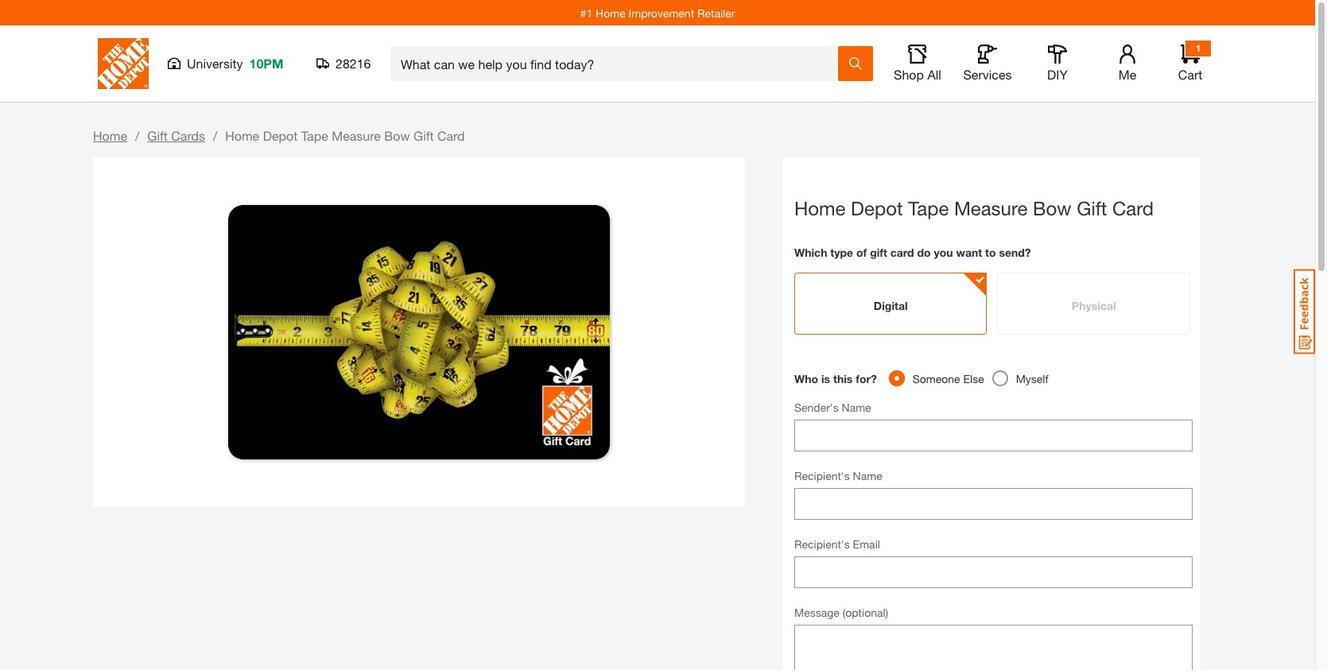 Task type: describe. For each thing, give the bounding box(es) containing it.
1 / from the left
[[135, 128, 139, 143]]

Sender's Name text field
[[795, 420, 1193, 452]]

diy button
[[1032, 45, 1083, 83]]

services
[[964, 67, 1012, 82]]

name for recipient's name
[[853, 469, 883, 483]]

this
[[834, 372, 853, 386]]

type
[[831, 246, 854, 259]]

0 vertical spatial tape
[[301, 128, 328, 143]]

28216
[[336, 56, 371, 71]]

card
[[891, 246, 914, 259]]

who is this for?
[[795, 372, 877, 386]]

(optional)
[[843, 606, 889, 620]]

home depot tape measure bow gift card
[[795, 197, 1154, 220]]

university 10pm
[[187, 56, 284, 71]]

improvement
[[629, 6, 694, 19]]

me
[[1119, 67, 1137, 82]]

retailer
[[698, 6, 735, 19]]

shop all button
[[892, 45, 943, 83]]

sender's
[[795, 401, 839, 414]]

1 vertical spatial tape
[[909, 197, 949, 220]]

cards
[[171, 128, 205, 143]]

#1 home improvement retailer
[[580, 6, 735, 19]]

feedback link image
[[1294, 269, 1316, 355]]

which type of gift card do you want to send?
[[795, 246, 1031, 259]]

want
[[957, 246, 983, 259]]

What can we help you find today? search field
[[401, 47, 838, 80]]

home up the which
[[795, 197, 846, 220]]

email
[[853, 538, 880, 551]]

university
[[187, 56, 243, 71]]

of
[[857, 246, 867, 259]]

0 vertical spatial depot
[[263, 128, 298, 143]]

name for sender's name
[[842, 401, 872, 414]]

home right cards
[[225, 128, 259, 143]]

home left gift cards link
[[93, 128, 127, 143]]

0 vertical spatial bow
[[384, 128, 410, 143]]

2 / from the left
[[213, 128, 217, 143]]

home right "#1"
[[596, 6, 626, 19]]



Task type: locate. For each thing, give the bounding box(es) containing it.
tape
[[301, 128, 328, 143], [909, 197, 949, 220]]

recipient's
[[795, 469, 850, 483], [795, 538, 850, 551]]

for?
[[856, 372, 877, 386]]

diy
[[1048, 67, 1068, 82]]

myself
[[1016, 372, 1049, 386]]

1 vertical spatial card
[[1113, 197, 1154, 220]]

1 recipient's from the top
[[795, 469, 850, 483]]

someone
[[913, 372, 961, 386]]

1 horizontal spatial gift
[[414, 128, 434, 143]]

0 vertical spatial card
[[437, 128, 465, 143]]

0 horizontal spatial tape
[[301, 128, 328, 143]]

depot down the '10pm'
[[263, 128, 298, 143]]

1 horizontal spatial tape
[[909, 197, 949, 220]]

the home depot logo image
[[98, 38, 149, 89]]

gift cards link
[[147, 128, 205, 143]]

/ right cards
[[213, 128, 217, 143]]

0 horizontal spatial measure
[[332, 128, 381, 143]]

1 vertical spatial name
[[853, 469, 883, 483]]

0 horizontal spatial card
[[437, 128, 465, 143]]

1 vertical spatial recipient's
[[795, 538, 850, 551]]

name
[[842, 401, 872, 414], [853, 469, 883, 483]]

1 vertical spatial bow
[[1033, 197, 1072, 220]]

home
[[596, 6, 626, 19], [93, 128, 127, 143], [225, 128, 259, 143], [795, 197, 846, 220]]

bow
[[384, 128, 410, 143], [1033, 197, 1072, 220]]

cart
[[1179, 67, 1203, 82]]

to
[[986, 246, 996, 259]]

1
[[1196, 42, 1201, 54]]

1 horizontal spatial depot
[[851, 197, 903, 220]]

recipient's email
[[795, 538, 880, 551]]

depot up gift
[[851, 197, 903, 220]]

services button
[[962, 45, 1013, 83]]

home / gift cards / home depot tape measure bow gift card
[[93, 128, 465, 143]]

you
[[934, 246, 953, 259]]

who
[[795, 372, 819, 386]]

tape up the do
[[909, 197, 949, 220]]

Message (optional) text field
[[795, 625, 1193, 671]]

recipient's left "email"
[[795, 538, 850, 551]]

shop
[[894, 67, 924, 82]]

cart 1
[[1179, 42, 1203, 82]]

digital
[[874, 299, 908, 313]]

digital link
[[795, 273, 988, 335]]

gift
[[147, 128, 168, 143], [414, 128, 434, 143], [1077, 197, 1108, 220]]

physical link
[[998, 273, 1191, 335]]

/ right home link
[[135, 128, 139, 143]]

sender's name
[[795, 401, 872, 414]]

else
[[964, 372, 984, 386]]

home link
[[93, 128, 127, 143]]

28216 button
[[317, 56, 371, 72]]

do
[[918, 246, 931, 259]]

Recipient's Email email field
[[795, 557, 1193, 589]]

shop all
[[894, 67, 942, 82]]

depot
[[263, 128, 298, 143], [851, 197, 903, 220]]

0 horizontal spatial depot
[[263, 128, 298, 143]]

all
[[928, 67, 942, 82]]

message
[[795, 606, 840, 620]]

recipient's name
[[795, 469, 883, 483]]

2 recipient's from the top
[[795, 538, 850, 551]]

recipient's down sender's
[[795, 469, 850, 483]]

1 vertical spatial depot
[[851, 197, 903, 220]]

send?
[[999, 246, 1031, 259]]

1 horizontal spatial bow
[[1033, 197, 1072, 220]]

1 horizontal spatial measure
[[954, 197, 1028, 220]]

is
[[822, 372, 831, 386]]

me button
[[1102, 45, 1153, 83]]

0 horizontal spatial /
[[135, 128, 139, 143]]

recipient's for recipient's email
[[795, 538, 850, 551]]

tape down 28216 'button' on the left of the page
[[301, 128, 328, 143]]

0 vertical spatial measure
[[332, 128, 381, 143]]

name up "email"
[[853, 469, 883, 483]]

1 vertical spatial measure
[[954, 197, 1028, 220]]

measure up to
[[954, 197, 1028, 220]]

10pm
[[249, 56, 284, 71]]

1 horizontal spatial card
[[1113, 197, 1154, 220]]

physical
[[1072, 299, 1116, 313]]

2 horizontal spatial gift
[[1077, 197, 1108, 220]]

gift
[[870, 246, 888, 259]]

card
[[437, 128, 465, 143], [1113, 197, 1154, 220]]

Recipient's Name text field
[[795, 488, 1193, 520]]

0 vertical spatial recipient's
[[795, 469, 850, 483]]

#1
[[580, 6, 593, 19]]

0 horizontal spatial gift
[[147, 128, 168, 143]]

which
[[795, 246, 828, 259]]

0 horizontal spatial bow
[[384, 128, 410, 143]]

message (optional)
[[795, 606, 889, 620]]

measure
[[332, 128, 381, 143], [954, 197, 1028, 220]]

measure down 28216
[[332, 128, 381, 143]]

someone else
[[913, 372, 984, 386]]

0 vertical spatial name
[[842, 401, 872, 414]]

/
[[135, 128, 139, 143], [213, 128, 217, 143]]

name down "for?"
[[842, 401, 872, 414]]

recipient's for recipient's name
[[795, 469, 850, 483]]

1 horizontal spatial /
[[213, 128, 217, 143]]

default image digital image
[[228, 205, 610, 460]]



Task type: vqa. For each thing, say whether or not it's contained in the screenshot.
Accessories.
no



